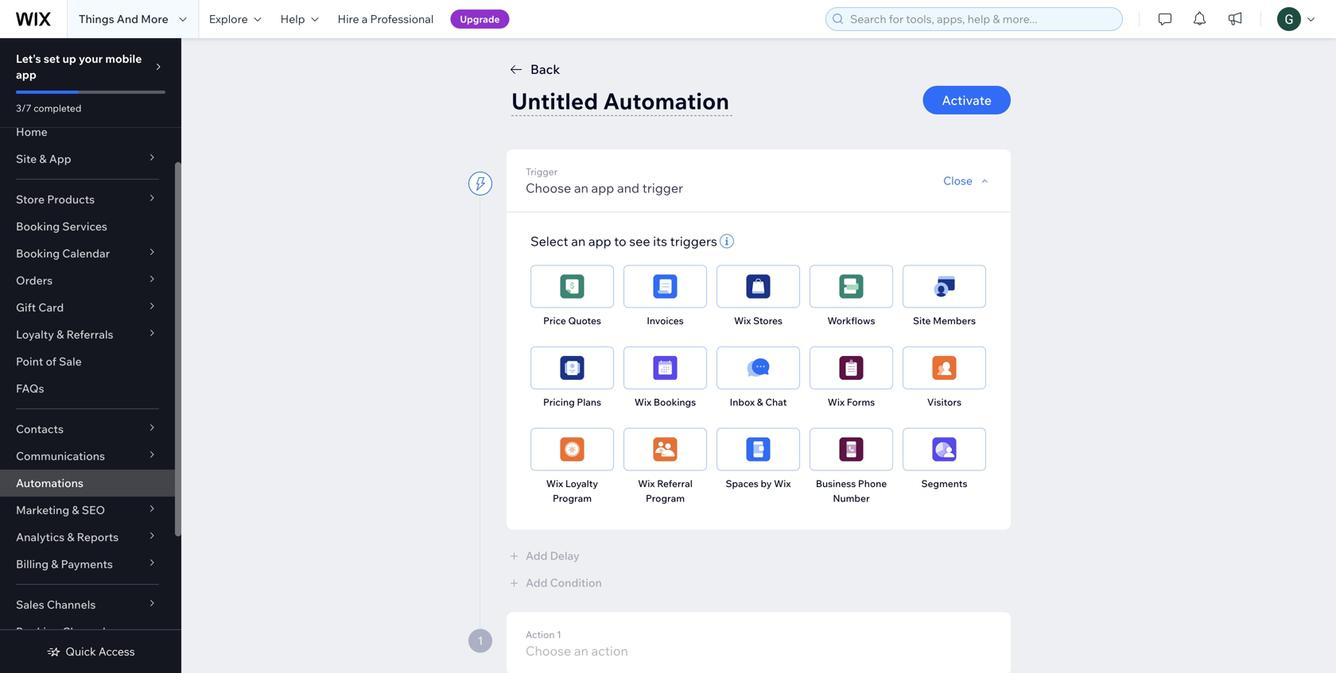Task type: describe. For each thing, give the bounding box(es) containing it.
app inside 'trigger choose an app and trigger'
[[592, 180, 615, 196]]

professional
[[370, 12, 434, 26]]

triggers
[[671, 234, 718, 249]]

1 vertical spatial an
[[571, 234, 586, 249]]

mobile
[[105, 52, 142, 66]]

payments
[[61, 558, 113, 572]]

category image for wix bookings
[[654, 356, 678, 380]]

loyalty inside dropdown button
[[16, 328, 54, 342]]

home
[[16, 125, 48, 139]]

plans
[[577, 397, 602, 409]]

quick access
[[66, 645, 135, 659]]

loyalty & referrals button
[[0, 321, 175, 349]]

trigger
[[526, 166, 558, 178]]

store products
[[16, 193, 95, 206]]

analytics & reports button
[[0, 524, 175, 551]]

category image for segments
[[933, 438, 957, 462]]

1 inside action 1 choose an action
[[557, 629, 562, 641]]

orders button
[[0, 267, 175, 294]]

and
[[617, 180, 640, 196]]

channels for booking channels
[[62, 625, 111, 639]]

your
[[79, 52, 103, 66]]

choose inside action 1 choose an action
[[526, 644, 572, 660]]

category image for wix stores
[[747, 275, 771, 299]]

quick access button
[[46, 645, 135, 660]]

& for site
[[39, 152, 47, 166]]

category image for wix forms
[[840, 356, 864, 380]]

card
[[38, 301, 64, 315]]

category image for price quotes
[[561, 275, 584, 299]]

things
[[79, 12, 114, 26]]

analytics
[[16, 531, 65, 545]]

untitled automation
[[512, 87, 730, 115]]

faqs link
[[0, 376, 175, 403]]

wix for wix referral program
[[638, 478, 655, 490]]

point of sale link
[[0, 349, 175, 376]]

program for referral
[[646, 493, 685, 505]]

sales channels
[[16, 598, 96, 612]]

seo
[[82, 504, 105, 518]]

category image for wix loyalty program
[[561, 438, 584, 462]]

business phone number
[[816, 478, 887, 505]]

untitled
[[512, 87, 598, 115]]

back
[[531, 61, 560, 77]]

program for loyalty
[[553, 493, 592, 505]]

up
[[62, 52, 76, 66]]

referral
[[657, 478, 693, 490]]

& for inbox
[[757, 397, 764, 409]]

a
[[362, 12, 368, 26]]

3/7
[[16, 102, 31, 114]]

invoices
[[647, 315, 684, 327]]

to
[[615, 234, 627, 249]]

sidebar element
[[0, 38, 181, 674]]

wix for wix bookings
[[635, 397, 652, 409]]

booking for booking calendar
[[16, 247, 60, 261]]

3/7 completed
[[16, 102, 81, 114]]

pricing
[[543, 397, 575, 409]]

booking calendar button
[[0, 240, 175, 267]]

see
[[630, 234, 651, 249]]

an inside action 1 choose an action
[[574, 644, 589, 660]]

select
[[531, 234, 569, 249]]

communications
[[16, 450, 105, 464]]

of
[[46, 355, 56, 369]]

booking channels
[[16, 625, 111, 639]]

booking for booking channels
[[16, 625, 60, 639]]

store
[[16, 193, 45, 206]]

wix forms
[[828, 397, 875, 409]]

reports
[[77, 531, 119, 545]]

billing
[[16, 558, 49, 572]]

orders
[[16, 274, 53, 288]]

an inside 'trigger choose an app and trigger'
[[574, 180, 589, 196]]

channels for sales channels
[[47, 598, 96, 612]]

services
[[62, 220, 107, 234]]

calendar
[[62, 247, 110, 261]]

hire
[[338, 12, 359, 26]]

business
[[816, 478, 856, 490]]

booking calendar
[[16, 247, 110, 261]]

Search for tools, apps, help & more... field
[[846, 8, 1118, 30]]

phone
[[859, 478, 887, 490]]

wix bookings
[[635, 397, 696, 409]]

0 horizontal spatial 1
[[478, 635, 483, 649]]

& for billing
[[51, 558, 58, 572]]

& for loyalty
[[57, 328, 64, 342]]

help
[[281, 12, 305, 26]]

trigger
[[643, 180, 684, 196]]

sales channels button
[[0, 592, 175, 619]]

gift
[[16, 301, 36, 315]]

site members
[[913, 315, 976, 327]]

close
[[944, 174, 973, 188]]

inbox & chat
[[730, 397, 787, 409]]

explore
[[209, 12, 248, 26]]

activate
[[942, 92, 992, 108]]

wix for wix stores
[[735, 315, 751, 327]]

segments
[[922, 478, 968, 490]]

visitors
[[928, 397, 962, 409]]

booking services
[[16, 220, 107, 234]]

site & app
[[16, 152, 71, 166]]

category image for invoices
[[654, 275, 678, 299]]



Task type: locate. For each thing, give the bounding box(es) containing it.
hire a professional
[[338, 12, 434, 26]]

0 horizontal spatial icon image
[[747, 356, 771, 380]]

app inside let's set up your mobile app
[[16, 68, 36, 82]]

category image up pricing plans in the left bottom of the page
[[561, 356, 584, 380]]

automations link
[[0, 470, 175, 497]]

referrals
[[66, 328, 113, 342]]

an
[[574, 180, 589, 196], [571, 234, 586, 249], [574, 644, 589, 660]]

& right billing
[[51, 558, 58, 572]]

icon image up site members
[[933, 275, 957, 299]]

1 booking from the top
[[16, 220, 60, 234]]

category image for wix referral program
[[654, 438, 678, 462]]

0 horizontal spatial program
[[553, 493, 592, 505]]

1 left action
[[478, 635, 483, 649]]

category image up business
[[840, 438, 864, 462]]

marketing
[[16, 504, 69, 518]]

completed
[[34, 102, 81, 114]]

channels inside dropdown button
[[47, 598, 96, 612]]

category image up visitors
[[933, 356, 957, 380]]

wix referral program
[[638, 478, 693, 505]]

gift card button
[[0, 294, 175, 321]]

chat
[[766, 397, 787, 409]]

faqs
[[16, 382, 44, 396]]

category image
[[561, 275, 584, 299], [654, 275, 678, 299], [747, 275, 771, 299], [840, 356, 864, 380], [933, 356, 957, 380], [654, 438, 678, 462]]

1 vertical spatial loyalty
[[566, 478, 598, 490]]

0 vertical spatial loyalty
[[16, 328, 54, 342]]

choose
[[526, 180, 572, 196], [526, 644, 572, 660]]

app
[[49, 152, 71, 166]]

wix
[[735, 315, 751, 327], [635, 397, 652, 409], [828, 397, 845, 409], [547, 478, 564, 490], [638, 478, 655, 490], [774, 478, 791, 490]]

access
[[99, 645, 135, 659]]

booking down store
[[16, 220, 60, 234]]

program inside wix loyalty program
[[553, 493, 592, 505]]

& left 'chat'
[[757, 397, 764, 409]]

0 vertical spatial site
[[16, 152, 37, 166]]

wix stores
[[735, 315, 783, 327]]

0 vertical spatial an
[[574, 180, 589, 196]]

loyalty & referrals
[[16, 328, 113, 342]]

category image up wix bookings
[[654, 356, 678, 380]]

upgrade button
[[451, 10, 510, 29]]

members
[[934, 315, 976, 327]]

set
[[44, 52, 60, 66]]

booking down sales
[[16, 625, 60, 639]]

more
[[141, 12, 168, 26]]

& for analytics
[[67, 531, 74, 545]]

sale
[[59, 355, 82, 369]]

an left and
[[574, 180, 589, 196]]

channels
[[47, 598, 96, 612], [62, 625, 111, 639]]

category image up price quotes
[[561, 275, 584, 299]]

1 vertical spatial app
[[592, 180, 615, 196]]

booking
[[16, 220, 60, 234], [16, 247, 60, 261], [16, 625, 60, 639]]

0 horizontal spatial site
[[16, 152, 37, 166]]

2 vertical spatial app
[[589, 234, 612, 249]]

communications button
[[0, 443, 175, 470]]

0 vertical spatial channels
[[47, 598, 96, 612]]

activate button
[[923, 86, 1011, 115]]

2 vertical spatial an
[[574, 644, 589, 660]]

store products button
[[0, 186, 175, 213]]

category image up segments at the bottom
[[933, 438, 957, 462]]

booking channels link
[[0, 619, 175, 646]]

and
[[117, 12, 138, 26]]

things and more
[[79, 12, 168, 26]]

billing & payments button
[[0, 551, 175, 578]]

&
[[39, 152, 47, 166], [57, 328, 64, 342], [757, 397, 764, 409], [72, 504, 79, 518], [67, 531, 74, 545], [51, 558, 58, 572]]

gift card
[[16, 301, 64, 315]]

loyalty inside wix loyalty program
[[566, 478, 598, 490]]

category image for business phone number
[[840, 438, 864, 462]]

point
[[16, 355, 43, 369]]

1 horizontal spatial icon image
[[933, 275, 957, 299]]

& down card
[[57, 328, 64, 342]]

marketing & seo button
[[0, 497, 175, 524]]

pricing plans
[[543, 397, 602, 409]]

sales
[[16, 598, 44, 612]]

category image up spaces by wix at right
[[747, 438, 771, 462]]

1 horizontal spatial loyalty
[[566, 478, 598, 490]]

action
[[592, 644, 629, 660]]

category image for spaces by wix
[[747, 438, 771, 462]]

icon image
[[933, 275, 957, 299], [747, 356, 771, 380]]

channels up the 'booking channels'
[[47, 598, 96, 612]]

booking up orders
[[16, 247, 60, 261]]

category image up referral
[[654, 438, 678, 462]]

action
[[526, 629, 555, 641]]

wix for wix loyalty program
[[547, 478, 564, 490]]

category image up wix loyalty program
[[561, 438, 584, 462]]

bookings
[[654, 397, 696, 409]]

channels up quick access button
[[62, 625, 111, 639]]

1 choose from the top
[[526, 180, 572, 196]]

site inside popup button
[[16, 152, 37, 166]]

category image
[[840, 275, 864, 299], [561, 356, 584, 380], [654, 356, 678, 380], [561, 438, 584, 462], [747, 438, 771, 462], [840, 438, 864, 462], [933, 438, 957, 462]]

contacts button
[[0, 416, 175, 443]]

stores
[[754, 315, 783, 327]]

category image up workflows
[[840, 275, 864, 299]]

1 horizontal spatial program
[[646, 493, 685, 505]]

wix for wix forms
[[828, 397, 845, 409]]

site left members
[[913, 315, 931, 327]]

site for site & app
[[16, 152, 37, 166]]

1 horizontal spatial 1
[[557, 629, 562, 641]]

1 right action
[[557, 629, 562, 641]]

app left to
[[589, 234, 612, 249]]

booking for booking services
[[16, 220, 60, 234]]

its
[[653, 234, 668, 249]]

0 vertical spatial icon image
[[933, 275, 957, 299]]

& left reports
[[67, 531, 74, 545]]

category image for visitors
[[933, 356, 957, 380]]

category image for pricing plans
[[561, 356, 584, 380]]

number
[[833, 493, 870, 505]]

& left app on the top
[[39, 152, 47, 166]]

wix inside wix referral program
[[638, 478, 655, 490]]

upgrade
[[460, 13, 500, 25]]

billing & payments
[[16, 558, 113, 572]]

2 booking from the top
[[16, 247, 60, 261]]

program
[[553, 493, 592, 505], [646, 493, 685, 505]]

2 vertical spatial booking
[[16, 625, 60, 639]]

category image up wix forms
[[840, 356, 864, 380]]

automation
[[603, 87, 730, 115]]

trigger choose an app and trigger
[[526, 166, 684, 196]]

category image up invoices
[[654, 275, 678, 299]]

1
[[557, 629, 562, 641], [478, 635, 483, 649]]

icon image for &
[[747, 356, 771, 380]]

loyalty
[[16, 328, 54, 342], [566, 478, 598, 490]]

1 vertical spatial channels
[[62, 625, 111, 639]]

choose down the trigger
[[526, 180, 572, 196]]

1 horizontal spatial site
[[913, 315, 931, 327]]

workflows
[[828, 315, 876, 327]]

site & app button
[[0, 146, 175, 173]]

action 1 choose an action
[[526, 629, 629, 660]]

home link
[[0, 119, 175, 146]]

app down let's
[[16, 68, 36, 82]]

icon image up inbox & chat
[[747, 356, 771, 380]]

2 program from the left
[[646, 493, 685, 505]]

choose inside 'trigger choose an app and trigger'
[[526, 180, 572, 196]]

booking inside dropdown button
[[16, 247, 60, 261]]

app left and
[[592, 180, 615, 196]]

0 vertical spatial app
[[16, 68, 36, 82]]

0 vertical spatial choose
[[526, 180, 572, 196]]

& left seo
[[72, 504, 79, 518]]

inbox
[[730, 397, 755, 409]]

1 vertical spatial booking
[[16, 247, 60, 261]]

site for site members
[[913, 315, 931, 327]]

wix inside wix loyalty program
[[547, 478, 564, 490]]

category image up wix stores
[[747, 275, 771, 299]]

3 booking from the top
[[16, 625, 60, 639]]

program inside wix referral program
[[646, 493, 685, 505]]

2 choose from the top
[[526, 644, 572, 660]]

site down home
[[16, 152, 37, 166]]

choose down action
[[526, 644, 572, 660]]

0 vertical spatial booking
[[16, 220, 60, 234]]

app
[[16, 68, 36, 82], [592, 180, 615, 196], [589, 234, 612, 249]]

help button
[[271, 0, 328, 38]]

products
[[47, 193, 95, 206]]

1 program from the left
[[553, 493, 592, 505]]

let's set up your mobile app
[[16, 52, 142, 82]]

select an app to see its triggers
[[531, 234, 718, 249]]

icon image for members
[[933, 275, 957, 299]]

1 vertical spatial icon image
[[747, 356, 771, 380]]

1 vertical spatial site
[[913, 315, 931, 327]]

an left action
[[574, 644, 589, 660]]

contacts
[[16, 423, 64, 436]]

quick
[[66, 645, 96, 659]]

an right select
[[571, 234, 586, 249]]

1 vertical spatial choose
[[526, 644, 572, 660]]

price quotes
[[544, 315, 602, 327]]

0 horizontal spatial loyalty
[[16, 328, 54, 342]]

price
[[544, 315, 566, 327]]

& for marketing
[[72, 504, 79, 518]]

category image for workflows
[[840, 275, 864, 299]]

point of sale
[[16, 355, 82, 369]]



Task type: vqa. For each thing, say whether or not it's contained in the screenshot.
WIX inside the "Wix Referral Program"
yes



